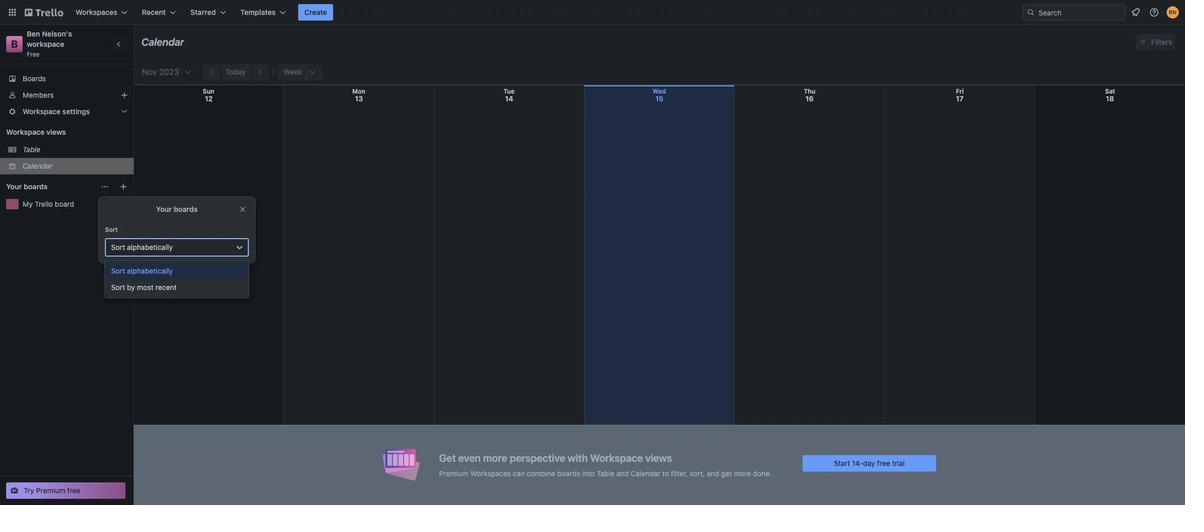 Task type: vqa. For each thing, say whether or not it's contained in the screenshot.
Clear filters
no



Task type: describe. For each thing, give the bounding box(es) containing it.
create
[[305, 8, 327, 16]]

thu
[[804, 87, 816, 95]]

1 sort alphabetically from the top
[[111, 243, 173, 252]]

sort,
[[690, 469, 705, 478]]

filter,
[[671, 469, 688, 478]]

13
[[355, 94, 363, 103]]

week
[[284, 67, 302, 76]]

recent
[[142, 8, 166, 16]]

workspace
[[27, 40, 64, 48]]

fri
[[957, 87, 965, 95]]

get
[[439, 452, 456, 464]]

your inside your boards with 1 items element
[[6, 182, 22, 191]]

my trello board
[[23, 200, 74, 208]]

boards inside get even more perspective with workspace views premium workspaces can combine boards into table and calendar to filter, sort, and get more done.
[[558, 469, 581, 478]]

board
[[55, 200, 74, 208]]

ben nelson (bennelson96) image
[[1167, 6, 1180, 19]]

your boards with 1 items element
[[6, 181, 96, 193]]

calendar inside get even more perspective with workspace views premium workspaces can combine boards into table and calendar to filter, sort, and get more done.
[[631, 469, 661, 478]]

wed
[[653, 87, 667, 95]]

workspace for workspace views
[[6, 128, 45, 136]]

workspace settings
[[23, 107, 90, 116]]

start 14-day free trial link
[[803, 455, 937, 472]]

1 vertical spatial your
[[156, 205, 172, 214]]

nov 2023 button
[[138, 64, 192, 80]]

1 horizontal spatial boards
[[174, 205, 198, 214]]

calendar inside calendar link
[[23, 162, 52, 170]]

workspaces inside popup button
[[76, 8, 117, 16]]

into
[[583, 469, 595, 478]]

my trello board link
[[23, 199, 128, 209]]

free
[[27, 50, 40, 58]]

sun
[[203, 87, 215, 95]]

starred
[[191, 8, 216, 16]]

recent button
[[136, 4, 182, 21]]

get even more perspective with workspace views premium workspaces can combine boards into table and calendar to filter, sort, and get more done.
[[439, 452, 772, 478]]

0 notifications image
[[1130, 6, 1143, 19]]

calendar link
[[23, 161, 128, 171]]

sat
[[1106, 87, 1116, 95]]

today button
[[222, 64, 250, 80]]

workspace views
[[6, 128, 66, 136]]

ben
[[27, 29, 40, 38]]

can
[[513, 469, 525, 478]]

templates button
[[234, 4, 292, 21]]

get
[[722, 469, 733, 478]]

ben nelson's workspace free
[[27, 29, 74, 58]]

primary element
[[0, 0, 1186, 25]]

free inside try premium free button
[[67, 486, 81, 495]]

start 14-day free trial
[[835, 459, 905, 467]]

close popover image
[[239, 205, 247, 214]]

table inside get even more perspective with workspace views premium workspaces can combine boards into table and calendar to filter, sort, and get more done.
[[597, 469, 615, 478]]

to
[[663, 469, 670, 478]]

add board image
[[119, 183, 128, 191]]

1 alphabetically from the top
[[127, 243, 173, 252]]

sort by most recent
[[111, 283, 177, 292]]

recent
[[156, 283, 177, 292]]

Calendar text field
[[141, 32, 184, 52]]

perspective
[[510, 452, 566, 464]]

17
[[957, 94, 964, 103]]

my
[[23, 200, 33, 208]]

b
[[11, 38, 18, 50]]

workspace inside get even more perspective with workspace views premium workspaces can combine boards into table and calendar to filter, sort, and get more done.
[[591, 452, 643, 464]]

1 vertical spatial your boards
[[156, 205, 198, 214]]

boards link
[[0, 70, 134, 87]]

filters button
[[1137, 34, 1176, 50]]

free inside start 14-day free trial link
[[878, 459, 891, 467]]

2 alphabetically from the top
[[127, 267, 173, 275]]

12
[[205, 94, 213, 103]]

tue
[[504, 87, 515, 95]]

templates
[[241, 8, 276, 16]]



Task type: locate. For each thing, give the bounding box(es) containing it.
premium right try
[[36, 486, 65, 495]]

0 horizontal spatial your
[[6, 182, 22, 191]]

calendar up your boards with 1 items element
[[23, 162, 52, 170]]

table inside table link
[[23, 145, 40, 154]]

sort alphabetically
[[111, 243, 173, 252], [111, 267, 173, 275]]

0 vertical spatial your
[[6, 182, 22, 191]]

start
[[835, 459, 851, 467]]

1 horizontal spatial premium
[[439, 469, 469, 478]]

create button
[[298, 4, 333, 21]]

even
[[459, 452, 481, 464]]

15
[[656, 94, 664, 103]]

2 vertical spatial calendar
[[631, 469, 661, 478]]

back to home image
[[25, 4, 63, 21]]

0 horizontal spatial views
[[46, 128, 66, 136]]

0 horizontal spatial calendar
[[23, 162, 52, 170]]

0 horizontal spatial and
[[617, 469, 629, 478]]

and right into
[[617, 469, 629, 478]]

table down the workspace views in the left top of the page
[[23, 145, 40, 154]]

workspaces down 'even'
[[471, 469, 511, 478]]

0 vertical spatial premium
[[439, 469, 469, 478]]

workspace up into
[[591, 452, 643, 464]]

b link
[[6, 36, 23, 52]]

1 horizontal spatial workspaces
[[471, 469, 511, 478]]

premium
[[439, 469, 469, 478], [36, 486, 65, 495]]

workspace
[[23, 107, 61, 116], [6, 128, 45, 136], [591, 452, 643, 464]]

0 vertical spatial views
[[46, 128, 66, 136]]

nelson's
[[42, 29, 72, 38]]

2 sort alphabetically from the top
[[111, 267, 173, 275]]

done.
[[753, 469, 772, 478]]

most
[[137, 283, 154, 292]]

mon
[[353, 87, 366, 95]]

16
[[806, 94, 814, 103]]

search image
[[1027, 8, 1036, 16]]

free right try
[[67, 486, 81, 495]]

0 vertical spatial table
[[23, 145, 40, 154]]

1 vertical spatial more
[[735, 469, 752, 478]]

settings
[[62, 107, 90, 116]]

trello
[[35, 200, 53, 208]]

starred button
[[184, 4, 232, 21]]

1 horizontal spatial your
[[156, 205, 172, 214]]

your boards
[[6, 182, 48, 191], [156, 205, 198, 214]]

0 vertical spatial free
[[878, 459, 891, 467]]

1 horizontal spatial your boards
[[156, 205, 198, 214]]

free right day
[[878, 459, 891, 467]]

workspaces inside get even more perspective with workspace views premium workspaces can combine boards into table and calendar to filter, sort, and get more done.
[[471, 469, 511, 478]]

0 vertical spatial alphabetically
[[127, 243, 173, 252]]

boards
[[24, 182, 48, 191], [174, 205, 198, 214], [558, 469, 581, 478]]

filters
[[1152, 38, 1173, 46]]

0 horizontal spatial free
[[67, 486, 81, 495]]

1 vertical spatial free
[[67, 486, 81, 495]]

more right 'even'
[[483, 452, 508, 464]]

0 vertical spatial workspace
[[23, 107, 61, 116]]

free
[[878, 459, 891, 467], [67, 486, 81, 495]]

1 vertical spatial boards
[[174, 205, 198, 214]]

14
[[505, 94, 514, 103]]

workspace navigation collapse icon image
[[112, 37, 127, 51]]

0 horizontal spatial premium
[[36, 486, 65, 495]]

0 vertical spatial boards
[[24, 182, 48, 191]]

workspaces up workspace navigation collapse icon
[[76, 8, 117, 16]]

try premium free
[[24, 486, 81, 495]]

0 vertical spatial your boards
[[6, 182, 48, 191]]

1 vertical spatial premium
[[36, 486, 65, 495]]

more
[[483, 452, 508, 464], [735, 469, 752, 478]]

1 vertical spatial calendar
[[23, 162, 52, 170]]

2 and from the left
[[707, 469, 720, 478]]

workspaces
[[76, 8, 117, 16], [471, 469, 511, 478]]

0 vertical spatial sort alphabetically
[[111, 243, 173, 252]]

calendar
[[141, 36, 184, 48], [23, 162, 52, 170], [631, 469, 661, 478]]

try premium free button
[[6, 483, 126, 499]]

workspace down the workspace settings
[[6, 128, 45, 136]]

0 vertical spatial calendar
[[141, 36, 184, 48]]

1 vertical spatial sort alphabetically
[[111, 267, 173, 275]]

views inside get even more perspective with workspace views premium workspaces can combine boards into table and calendar to filter, sort, and get more done.
[[646, 452, 673, 464]]

1 horizontal spatial table
[[597, 469, 615, 478]]

boards
[[23, 74, 46, 83]]

1 horizontal spatial more
[[735, 469, 752, 478]]

0 vertical spatial more
[[483, 452, 508, 464]]

2 vertical spatial workspace
[[591, 452, 643, 464]]

0 horizontal spatial table
[[23, 145, 40, 154]]

day
[[864, 459, 876, 467]]

1 horizontal spatial and
[[707, 469, 720, 478]]

2023
[[159, 67, 179, 77]]

sort
[[105, 226, 118, 234], [111, 243, 125, 252], [111, 267, 125, 275], [111, 283, 125, 292]]

0 horizontal spatial your boards
[[6, 182, 48, 191]]

try
[[24, 486, 34, 495]]

your
[[6, 182, 22, 191], [156, 205, 172, 214]]

views up to
[[646, 452, 673, 464]]

views down the workspace settings
[[46, 128, 66, 136]]

18
[[1107, 94, 1115, 103]]

and
[[617, 469, 629, 478], [707, 469, 720, 478]]

0 horizontal spatial boards
[[24, 182, 48, 191]]

and left get
[[707, 469, 720, 478]]

members link
[[0, 87, 134, 103]]

2 vertical spatial boards
[[558, 469, 581, 478]]

with
[[568, 452, 588, 464]]

more right get
[[735, 469, 752, 478]]

ben nelson's workspace link
[[27, 29, 74, 48]]

workspace inside dropdown button
[[23, 107, 61, 116]]

0 horizontal spatial workspaces
[[76, 8, 117, 16]]

workspace down members
[[23, 107, 61, 116]]

trial
[[893, 459, 905, 467]]

premium down "get"
[[439, 469, 469, 478]]

1 horizontal spatial free
[[878, 459, 891, 467]]

1 vertical spatial alphabetically
[[127, 267, 173, 275]]

workspaces button
[[69, 4, 134, 21]]

combine
[[527, 469, 556, 478]]

14-
[[853, 459, 864, 467]]

open information menu image
[[1150, 7, 1160, 17]]

1 vertical spatial table
[[597, 469, 615, 478]]

nov
[[142, 67, 157, 77]]

nov 2023
[[142, 67, 179, 77]]

2 horizontal spatial boards
[[558, 469, 581, 478]]

table link
[[23, 145, 128, 155]]

your boards menu image
[[101, 183, 109, 191]]

workspace settings button
[[0, 103, 134, 120]]

calendar left to
[[631, 469, 661, 478]]

by
[[127, 283, 135, 292]]

1 vertical spatial workspaces
[[471, 469, 511, 478]]

1 and from the left
[[617, 469, 629, 478]]

0 vertical spatial workspaces
[[76, 8, 117, 16]]

1 horizontal spatial calendar
[[141, 36, 184, 48]]

1 vertical spatial workspace
[[6, 128, 45, 136]]

Search field
[[1036, 5, 1126, 20]]

alphabetically
[[127, 243, 173, 252], [127, 267, 173, 275]]

members
[[23, 91, 54, 99]]

today
[[226, 67, 246, 76]]

views
[[46, 128, 66, 136], [646, 452, 673, 464]]

1 vertical spatial views
[[646, 452, 673, 464]]

2 horizontal spatial calendar
[[631, 469, 661, 478]]

workspace for workspace settings
[[23, 107, 61, 116]]

week button
[[277, 64, 323, 80]]

table
[[23, 145, 40, 154], [597, 469, 615, 478]]

0 horizontal spatial more
[[483, 452, 508, 464]]

premium inside button
[[36, 486, 65, 495]]

premium inside get even more perspective with workspace views premium workspaces can combine boards into table and calendar to filter, sort, and get more done.
[[439, 469, 469, 478]]

table right into
[[597, 469, 615, 478]]

calendar down the recent dropdown button
[[141, 36, 184, 48]]

1 horizontal spatial views
[[646, 452, 673, 464]]



